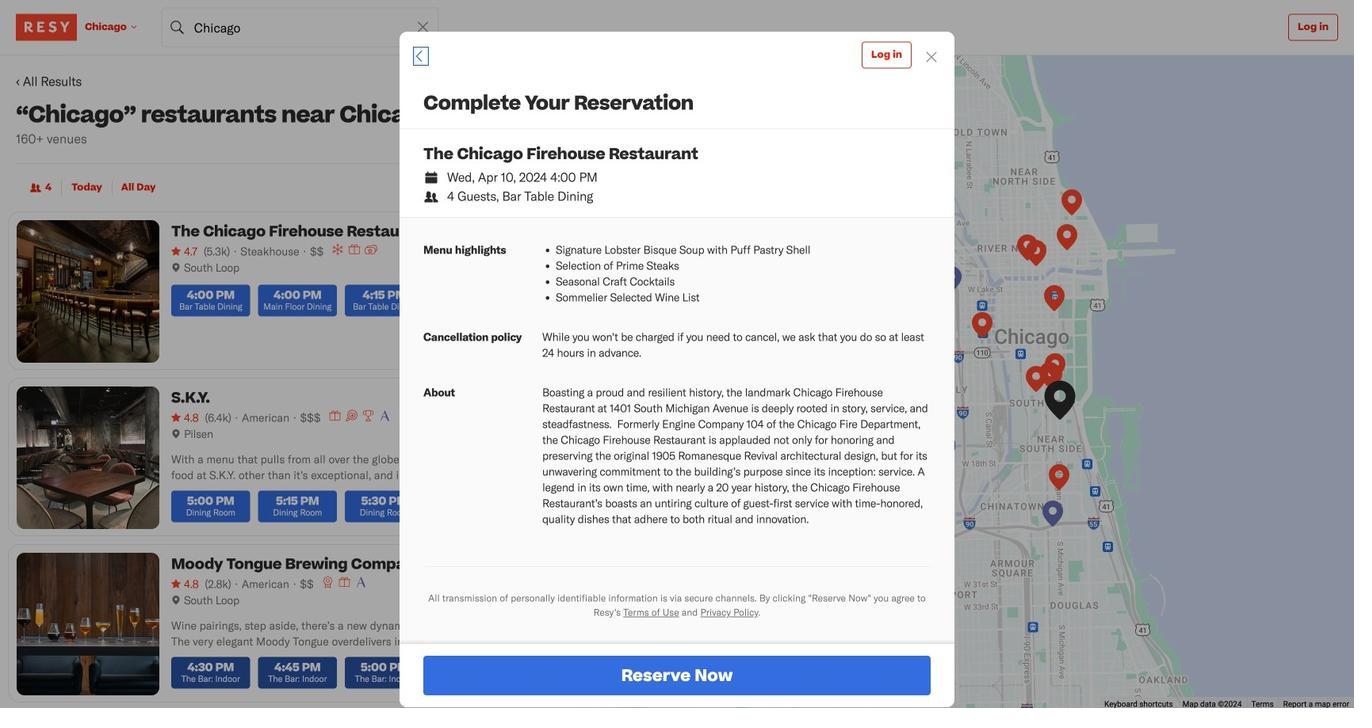 Task type: locate. For each thing, give the bounding box(es) containing it.
shang noodle - south loop image
[[1039, 362, 1060, 392]]

marisol chicago image
[[1062, 189, 1082, 219]]

google image
[[575, 688, 627, 709]]

(2.8k) reviews element
[[205, 576, 231, 592]]

Add S.K.Y. to favorites checkbox
[[530, 387, 554, 411]]

4.8 out of 5 stars image left (2.8k) reviews element
[[171, 576, 199, 592]]

planta queen, chicago image
[[1017, 235, 1038, 264]]

eleven city diner image
[[1026, 366, 1047, 396]]

4.8 out of 5 stars image
[[171, 410, 199, 426], [171, 576, 199, 592]]

2 4.8 out of 5 stars image from the top
[[171, 576, 199, 592]]

view more availability for s.k.y. image
[[539, 505, 543, 509]]

map region
[[571, 55, 1354, 709]]

rooh chicago image
[[941, 266, 962, 296]]

niu b sushi & noodle bar image
[[1045, 354, 1066, 383]]

park tavern chicago image
[[844, 313, 864, 342]]

Add The Chicago Firehouse Restaurant to favorites checkbox
[[530, 220, 554, 244]]

apolonia image
[[1049, 465, 1070, 494]]

(6.4k) reviews element
[[205, 410, 231, 426]]

(5.3k) reviews element
[[204, 243, 230, 259]]

1 4.8 out of 5 stars image from the top
[[171, 410, 199, 426]]

4.8 out of 5 stars image left (6.4k) reviews element
[[171, 410, 199, 426]]

1 vertical spatial 4.8 out of 5 stars image
[[171, 576, 199, 592]]

mei's restaurant image
[[1042, 364, 1062, 393]]

0 vertical spatial 4.8 out of 5 stars image
[[171, 410, 199, 426]]



Task type: describe. For each thing, give the bounding box(es) containing it.
Add Moody Tongue Brewing Company to favorites checkbox
[[530, 553, 554, 577]]

shang noodle chicago streeterville image
[[1057, 224, 1077, 254]]

moody tongue brewing company image
[[1043, 501, 1063, 530]]

canal street eatery & market image
[[972, 312, 993, 342]]

4.7 out of 5 stars image
[[171, 243, 197, 259]]

s.k.y. image
[[891, 434, 912, 463]]

4.8 out of 5 stars image for (2.8k) reviews element
[[171, 576, 199, 592]]

clear search image
[[416, 20, 430, 34]]

chicago athletic association hotel image
[[1044, 285, 1065, 315]]

book with resy element
[[400, 32, 955, 708]]

the chicago firehouse restaurant image
[[1050, 396, 1070, 425]]

stk chicago image
[[1026, 240, 1047, 270]]

4.8 out of 5 stars image for (6.4k) reviews element
[[171, 410, 199, 426]]



Task type: vqa. For each thing, say whether or not it's contained in the screenshot.
ADD S.K.Y. TO FAVORITES Checkbox
yes



